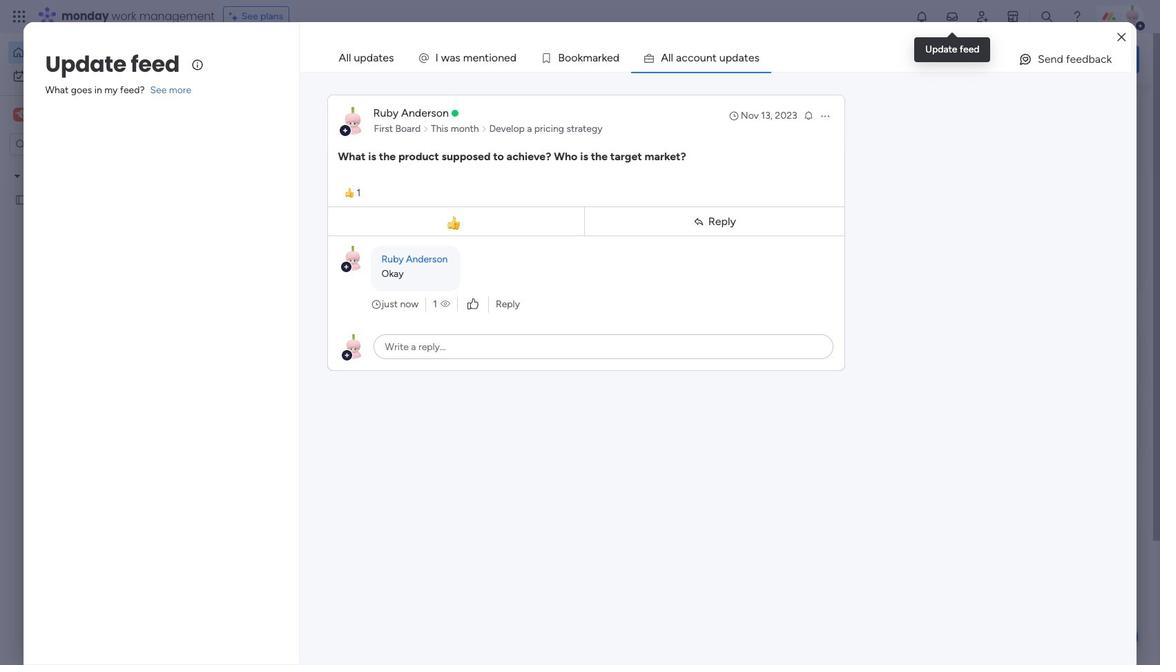 Task type: vqa. For each thing, say whether or not it's contained in the screenshot.
App actions icon
no



Task type: locate. For each thing, give the bounding box(es) containing it.
v2 bolt switch image
[[1052, 51, 1060, 67]]

public board image down 'caret down' icon
[[15, 193, 28, 206]]

Search in workspace field
[[29, 136, 115, 152]]

give feedback image
[[1019, 53, 1033, 66]]

workspace selection element
[[13, 106, 49, 123]]

invite members image
[[976, 10, 990, 23]]

0 vertical spatial public board image
[[15, 193, 28, 206]]

option
[[8, 41, 168, 64], [8, 65, 168, 87], [0, 163, 176, 166]]

public board image
[[15, 193, 28, 206], [457, 252, 472, 267]]

add to favorites image
[[410, 253, 424, 266]]

public board image inside the quick search results list box
[[457, 252, 472, 267]]

1 horizontal spatial public board image
[[457, 252, 472, 267]]

tab list
[[327, 44, 1132, 72]]

tab
[[327, 44, 406, 72]]

0 element
[[353, 329, 370, 346]]

v2 like image
[[468, 297, 479, 312]]

options image
[[820, 111, 831, 122]]

0 horizontal spatial public board image
[[15, 193, 28, 206]]

help image
[[1071, 10, 1085, 23]]

1 horizontal spatial slider arrow image
[[481, 122, 488, 136]]

list box
[[0, 161, 176, 398]]

0 vertical spatial option
[[8, 41, 168, 64]]

slider arrow image
[[423, 122, 429, 136], [481, 122, 488, 136]]

quick search results list box
[[214, 129, 900, 312]]

0 horizontal spatial slider arrow image
[[423, 122, 429, 136]]

public board image up component image
[[457, 252, 472, 267]]

workspace image
[[15, 107, 25, 122]]

search everything image
[[1041, 10, 1055, 23]]

see plans image
[[229, 9, 242, 24]]

component image
[[457, 274, 469, 286]]

1 vertical spatial public board image
[[457, 252, 472, 267]]

2 vertical spatial option
[[0, 163, 176, 166]]



Task type: describe. For each thing, give the bounding box(es) containing it.
getting started element
[[933, 330, 1140, 385]]

workspace image
[[13, 107, 27, 122]]

caret down image
[[15, 171, 20, 181]]

reminder image
[[803, 110, 814, 121]]

update feed image
[[946, 10, 960, 23]]

ruby anderson image
[[1122, 6, 1144, 28]]

1 vertical spatial option
[[8, 65, 168, 87]]

close my workspaces image
[[214, 660, 230, 665]]

1 slider arrow image from the left
[[423, 122, 429, 136]]

v2 seen image
[[441, 298, 450, 312]]

v2 user feedback image
[[944, 51, 954, 67]]

notifications image
[[916, 10, 929, 23]]

lottie animation element
[[349, 366, 570, 587]]

help center element
[[933, 396, 1140, 452]]

monday marketplace image
[[1007, 10, 1021, 23]]

select product image
[[12, 10, 26, 23]]

2 slider arrow image from the left
[[481, 122, 488, 136]]

close image
[[1118, 32, 1127, 42]]



